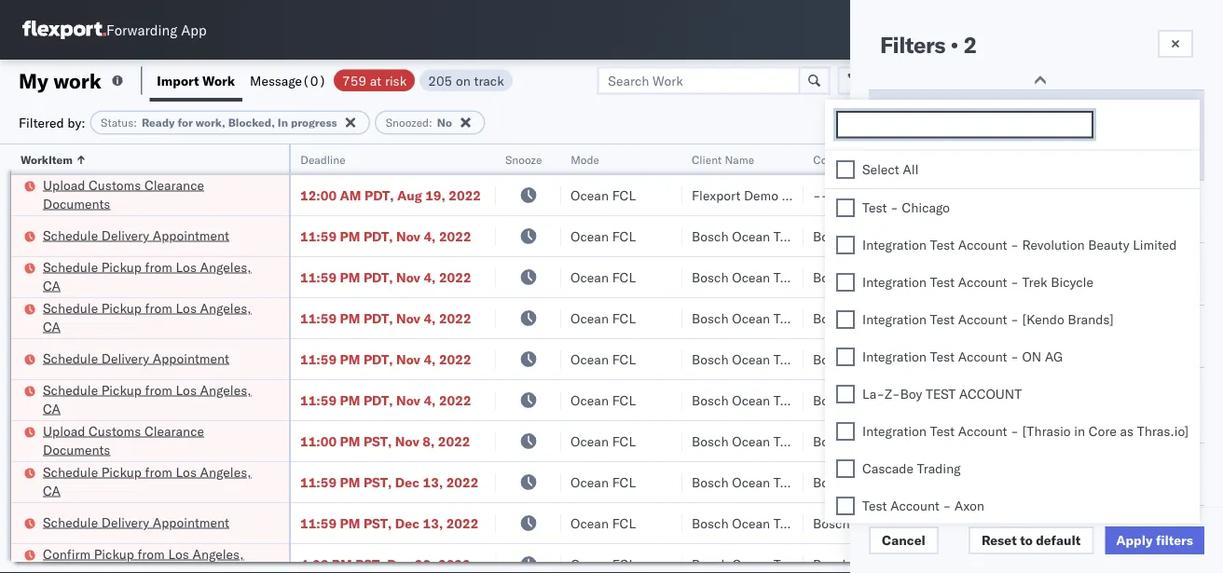 Task type: locate. For each thing, give the bounding box(es) containing it.
fcl
[[612, 187, 636, 203], [612, 228, 636, 244], [612, 269, 636, 285], [612, 310, 636, 326], [612, 351, 636, 367], [612, 392, 636, 408], [612, 433, 636, 449], [612, 474, 636, 491], [612, 515, 636, 532], [612, 556, 636, 573]]

account
[[958, 236, 1008, 253], [958, 274, 1008, 290], [958, 311, 1008, 327], [958, 348, 1008, 365], [958, 423, 1008, 439], [891, 498, 940, 514]]

schedule delivery appointment link
[[43, 226, 229, 245], [43, 349, 229, 368], [43, 513, 229, 532]]

1 vertical spatial dec
[[395, 515, 420, 532]]

9 ocean fcl from the top
[[571, 515, 636, 532]]

2 documents from the top
[[43, 442, 110, 458]]

2 schedule pickup from los angeles, ca link from the top
[[43, 299, 265, 336]]

from
[[145, 259, 172, 275], [145, 300, 172, 316], [145, 382, 172, 398], [145, 464, 172, 480], [138, 546, 165, 562]]

import work
[[157, 72, 235, 89]]

pdt, for 2nd schedule pickup from los angeles, ca button from the top of the page
[[364, 310, 393, 326]]

work
[[202, 72, 235, 89]]

4 schedule pickup from los angeles, ca link from the top
[[43, 463, 265, 500]]

schedule delivery appointment for 11:59 pm pdt, nov 4, 2022
[[43, 227, 229, 243]]

pst, left '8,'
[[364, 433, 392, 449]]

11:59 pm pst, dec 13, 2022 up 4:00 pm pst, dec 23, 2022
[[300, 515, 479, 532]]

pickup inside 'confirm pickup from los angeles, ca'
[[94, 546, 134, 562]]

mode button
[[561, 148, 664, 167]]

1 schedule delivery appointment link from the top
[[43, 226, 229, 245]]

flex- left in
[[1030, 433, 1070, 449]]

1 upload customs clearance documents from the top
[[43, 177, 204, 212]]

2 schedule delivery appointment button from the top
[[43, 349, 229, 370]]

4 schedule from the top
[[43, 350, 98, 366]]

3 schedule pickup from los angeles, ca from the top
[[43, 382, 251, 417]]

1 resize handle column header from the left
[[267, 145, 289, 574]]

3 lhuu78945 from the top
[[1149, 556, 1223, 572]]

ocean fcl for "upload customs clearance documents" button corresponding to 12:00 am pdt, aug 19, 2022
[[571, 187, 636, 203]]

0 vertical spatial port
[[948, 203, 974, 220]]

client name button
[[683, 148, 785, 167]]

1846748 down beauty
[[1070, 269, 1126, 285]]

flex-1889466 down default
[[1030, 556, 1126, 573]]

lhuu78945 for schedule pickup from los angeles, ca
[[1149, 474, 1223, 490]]

23,
[[415, 556, 435, 573]]

2 upload from the top
[[43, 423, 85, 439]]

(0)
[[302, 72, 326, 89]]

port for final port
[[914, 328, 941, 345]]

consignee right demo
[[782, 187, 845, 203]]

filters
[[880, 31, 946, 59]]

at
[[370, 72, 382, 89]]

1 clearance from the top
[[144, 177, 204, 193]]

1 : from the left
[[134, 116, 137, 130]]

delivery for 11:59 pm pdt, nov 4, 2022
[[101, 227, 149, 243]]

batch action button
[[1091, 67, 1213, 95]]

2 ocean fcl from the top
[[571, 228, 636, 244]]

205 on track
[[428, 72, 504, 89]]

ocean fcl for confirm pickup from los angeles, ca button
[[571, 556, 636, 573]]

port right "final"
[[914, 328, 941, 345]]

5 resize handle column header from the left
[[781, 145, 804, 574]]

None text field
[[843, 118, 1092, 134]]

flex- down flex id button
[[1030, 187, 1070, 203]]

5 1846748 from the top
[[1070, 433, 1126, 449]]

pm for schedule pickup from los angeles, ca link related to 2nd schedule pickup from los angeles, ca button from the bottom
[[340, 392, 360, 408]]

lhuu78945 up filters
[[1149, 515, 1223, 531]]

account up "integration test account - trek bicycle"
[[958, 236, 1008, 253]]

7 resize handle column header from the left
[[1117, 145, 1140, 574]]

2 integration from the top
[[863, 274, 927, 290]]

4 integration from the top
[[863, 348, 927, 365]]

0 vertical spatial delivery
[[101, 227, 149, 243]]

2 : from the left
[[429, 116, 433, 130]]

default
[[1036, 532, 1081, 549]]

5 flex-1846748 from the top
[[1030, 433, 1126, 449]]

0 horizontal spatial client
[[692, 152, 722, 166]]

1846748
[[1070, 228, 1126, 244], [1070, 269, 1126, 285], [1070, 310, 1126, 326], [1070, 351, 1126, 367], [1070, 433, 1126, 449]]

account for on
[[958, 348, 1008, 365]]

0 vertical spatial upload customs clearance documents
[[43, 177, 204, 212]]

2 11:59 pm pst, dec 13, 2022 from the top
[[300, 515, 479, 532]]

3 schedule from the top
[[43, 300, 98, 316]]

1889466 down apply
[[1070, 556, 1126, 573]]

0 vertical spatial appointment
[[153, 227, 229, 243]]

angeles, inside 'confirm pickup from los angeles, ca'
[[193, 546, 244, 562]]

schedule pickup from los angeles, ca
[[43, 259, 251, 294], [43, 300, 251, 335], [43, 382, 251, 417], [43, 464, 251, 499]]

1 customs from the top
[[89, 177, 141, 193]]

0 vertical spatial upload customs clearance documents link
[[43, 176, 265, 213]]

batch
[[1120, 72, 1156, 89]]

port for arrival port
[[926, 266, 953, 282]]

1 vertical spatial client name
[[692, 152, 755, 166]]

1 vertical spatial upload customs clearance documents button
[[43, 422, 265, 461]]

0 vertical spatial schedule delivery appointment link
[[43, 226, 229, 245]]

1846748 for 2nd schedule pickup from los angeles, ca button from the top of the page
[[1070, 310, 1126, 326]]

bicycle
[[1051, 274, 1094, 290]]

pdt, for 4th schedule pickup from los angeles, ca button from the bottom
[[364, 269, 393, 285]]

client up flexport
[[692, 152, 722, 166]]

4 ocean fcl from the top
[[571, 310, 636, 326]]

2 upload customs clearance documents from the top
[[43, 423, 204, 458]]

2 4, from the top
[[424, 269, 436, 285]]

1889466 for 11:59 pm pst, dec 13, 2022
[[1070, 515, 1126, 532]]

11:59 pm pst, dec 13, 2022 down the 11:00 pm pst, nov 8, 2022
[[300, 474, 479, 491]]

1 ceau75222 from the top
[[1149, 228, 1223, 244]]

from for confirm pickup from los angeles, ca link
[[138, 546, 165, 562]]

0 vertical spatial customs
[[89, 177, 141, 193]]

1846748 for 11:00 pm pst, nov 8, 2022 "upload customs clearance documents" button
[[1070, 433, 1126, 449]]

13, down '8,'
[[423, 474, 443, 491]]

0 vertical spatial 13,
[[423, 474, 443, 491]]

1 flex-1889466 from the top
[[1030, 515, 1126, 532]]

7 11:59 from the top
[[300, 515, 337, 532]]

10 ocean fcl from the top
[[571, 556, 636, 573]]

import
[[157, 72, 199, 89]]

cascade
[[863, 460, 914, 477]]

3 schedule delivery appointment link from the top
[[43, 513, 229, 532]]

--
[[813, 187, 829, 203]]

resize handle column header
[[267, 145, 289, 574], [474, 145, 496, 574], [539, 145, 561, 574], [660, 145, 683, 574], [781, 145, 804, 574], [968, 145, 990, 574], [1117, 145, 1140, 574], [1190, 145, 1212, 574]]

integration test account - [thrasio in core as thras.io]
[[863, 423, 1189, 439]]

flex- down default
[[1030, 556, 1070, 573]]

1 1889466 from the top
[[1070, 515, 1126, 532]]

port for departure port
[[948, 203, 974, 220]]

: for status
[[134, 116, 137, 130]]

1 vertical spatial schedule delivery appointment
[[43, 350, 229, 366]]

customs
[[89, 177, 141, 193], [89, 423, 141, 439]]

name down file exception
[[921, 113, 957, 129]]

ceau75222
[[1149, 228, 1223, 244], [1149, 269, 1223, 285], [1149, 310, 1223, 326], [1149, 351, 1223, 367], [1149, 392, 1223, 408], [1149, 433, 1223, 449]]

name up demo
[[725, 152, 755, 166]]

3 1846748 from the top
[[1070, 310, 1126, 326]]

1846748 down brands]
[[1070, 351, 1126, 367]]

5 integration from the top
[[863, 423, 927, 439]]

: for snoozed
[[429, 116, 433, 130]]

flex- down revolution
[[1030, 269, 1070, 285]]

angeles, for confirm pickup from los angeles, ca button
[[193, 546, 244, 562]]

apply filters
[[1116, 532, 1194, 549]]

message
[[250, 72, 302, 89]]

pst, left 23,
[[355, 556, 384, 573]]

1 vertical spatial 1889466
[[1070, 556, 1126, 573]]

1 vertical spatial client
[[692, 152, 722, 166]]

1846748 left thras.io]
[[1070, 433, 1126, 449]]

1 vertical spatial appointment
[[153, 350, 229, 366]]

pst, down the 11:00 pm pst, nov 8, 2022
[[364, 474, 392, 491]]

3 appointment from the top
[[153, 514, 229, 531]]

dec down the 11:00 pm pst, nov 8, 2022
[[395, 474, 420, 491]]

2 vertical spatial appointment
[[153, 514, 229, 531]]

account down "integration test account - trek bicycle"
[[958, 311, 1008, 327]]

flex- down [kendo
[[1030, 351, 1070, 367]]

arrival
[[880, 266, 923, 282]]

:
[[134, 116, 137, 130], [429, 116, 433, 130]]

1 vertical spatial clearance
[[144, 423, 204, 439]]

1 vertical spatial customs
[[89, 423, 141, 439]]

flex-1889466 up default
[[1030, 515, 1126, 532]]

6 fcl from the top
[[612, 392, 636, 408]]

customs for 11:00 pm pst, nov 8, 2022
[[89, 423, 141, 439]]

upload customs clearance documents for 11:00 pm pst, nov 8, 2022
[[43, 423, 204, 458]]

0 vertical spatial 11:59 pm pst, dec 13, 2022
[[300, 474, 479, 491]]

list box containing select all
[[825, 151, 1200, 574]]

2 appointment from the top
[[153, 350, 229, 366]]

schedule delivery appointment link for 11:59 pm pst, dec 13, 2022
[[43, 513, 229, 532]]

1 vertical spatial upload
[[43, 423, 85, 439]]

consignee up -- on the top right
[[813, 152, 867, 166]]

2 schedule delivery appointment from the top
[[43, 350, 229, 366]]

2 flex-1889466 from the top
[[1030, 556, 1126, 573]]

client up consignee button
[[880, 113, 918, 129]]

name up test account - axon
[[928, 466, 964, 483]]

upload customs clearance documents link for 12:00 am pdt, aug 19, 2022
[[43, 176, 265, 213]]

schedule pickup from los angeles, ca link for 4th schedule pickup from los angeles, ca button from the bottom
[[43, 258, 265, 295]]

1 schedule pickup from los angeles, ca link from the top
[[43, 258, 265, 295]]

pickup for 4th schedule pickup from los angeles, ca button from the bottom
[[101, 259, 142, 275]]

trading
[[917, 460, 961, 477]]

clearance for 12:00 am pdt, aug 19, 2022
[[144, 177, 204, 193]]

9 fcl from the top
[[612, 515, 636, 532]]

2 schedule pickup from los angeles, ca from the top
[[43, 300, 251, 335]]

consignee inside consignee button
[[813, 152, 867, 166]]

dec for confirm pickup from los angeles, ca
[[387, 556, 412, 573]]

workitem button
[[11, 148, 270, 167]]

test
[[926, 386, 956, 402]]

lhuu78945 for confirm pickup from los angeles, ca
[[1149, 556, 1223, 572]]

customs for 12:00 am pdt, aug 19, 2022
[[89, 177, 141, 193]]

6 resize handle column header from the left
[[968, 145, 990, 574]]

11:59 pm pdt, nov 4, 2022
[[300, 228, 472, 244], [300, 269, 472, 285], [300, 310, 472, 326], [300, 351, 472, 367], [300, 392, 472, 408]]

pickup
[[101, 259, 142, 275], [101, 300, 142, 316], [101, 382, 142, 398], [101, 464, 142, 480], [94, 546, 134, 562]]

upload customs clearance documents button for 12:00 am pdt, aug 19, 2022
[[43, 176, 265, 215]]

pdt, for "upload customs clearance documents" button corresponding to 12:00 am pdt, aug 19, 2022
[[365, 187, 394, 203]]

2 schedule from the top
[[43, 259, 98, 275]]

ocean
[[571, 187, 609, 203], [571, 228, 609, 244], [732, 228, 770, 244], [853, 228, 892, 244], [571, 269, 609, 285], [732, 269, 770, 285], [853, 269, 892, 285], [571, 310, 609, 326], [732, 310, 770, 326], [853, 310, 892, 326], [571, 351, 609, 367], [732, 351, 770, 367], [853, 351, 892, 367], [571, 392, 609, 408], [732, 392, 770, 408], [853, 392, 892, 408], [571, 433, 609, 449], [732, 433, 770, 449], [853, 433, 892, 449], [571, 474, 609, 491], [732, 474, 770, 491], [853, 474, 892, 491], [571, 515, 609, 532], [732, 515, 770, 532], [853, 515, 892, 532], [571, 556, 609, 573], [732, 556, 770, 573], [853, 556, 892, 573]]

1 vertical spatial flex-1889466
[[1030, 556, 1126, 573]]

(firms
[[938, 391, 987, 407]]

11:00 pm pst, nov 8, 2022
[[300, 433, 470, 449]]

flex- up "ag"
[[1030, 310, 1070, 326]]

lhuu78945 down filters
[[1149, 556, 1223, 572]]

1 flex- from the top
[[1030, 187, 1070, 203]]

1 ocean fcl from the top
[[571, 187, 636, 203]]

client name down file
[[880, 113, 957, 129]]

4 ceau75222 from the top
[[1149, 351, 1223, 367]]

5 ca from the top
[[43, 565, 61, 574]]

resize handle column header for workitem
[[267, 145, 289, 574]]

lhuu78945 down thras.io]
[[1149, 474, 1223, 490]]

resize handle column header for mode
[[660, 145, 683, 574]]

0 vertical spatial documents
[[43, 195, 110, 212]]

1889466
[[1070, 515, 1126, 532], [1070, 556, 1126, 573]]

4 1846748 from the top
[[1070, 351, 1126, 367]]

work
[[53, 68, 102, 93]]

1 vertical spatial upload customs clearance documents
[[43, 423, 204, 458]]

3 ocean fcl from the top
[[571, 269, 636, 285]]

0 vertical spatial upload customs clearance documents button
[[43, 176, 265, 215]]

1 upload customs clearance documents button from the top
[[43, 176, 265, 215]]

2 vertical spatial lhuu78945
[[1149, 556, 1223, 572]]

2 1846748 from the top
[[1070, 269, 1126, 285]]

2 vertical spatial dec
[[387, 556, 412, 573]]

bosch
[[692, 228, 729, 244], [813, 228, 850, 244], [692, 269, 729, 285], [813, 269, 850, 285], [692, 310, 729, 326], [813, 310, 850, 326], [692, 351, 729, 367], [813, 351, 850, 367], [692, 392, 729, 408], [813, 392, 850, 408], [692, 433, 729, 449], [813, 433, 850, 449], [692, 474, 729, 491], [813, 474, 850, 491], [692, 515, 729, 532], [813, 515, 850, 532], [692, 556, 729, 573], [813, 556, 850, 573]]

account down account
[[958, 423, 1008, 439]]

1 flex-1846748 from the top
[[1030, 228, 1126, 244]]

flex- up trek
[[1030, 228, 1070, 244]]

container numbers
[[1149, 145, 1199, 174]]

in
[[278, 116, 288, 130]]

1 vertical spatial name
[[725, 152, 755, 166]]

0 vertical spatial upload
[[43, 177, 85, 193]]

upload customs clearance documents button for 11:00 pm pst, nov 8, 2022
[[43, 422, 265, 461]]

integration for integration test account - on ag
[[863, 348, 927, 365]]

from for 4th schedule pickup from los angeles, ca button from the bottom schedule pickup from los angeles, ca link
[[145, 259, 172, 275]]

clearance
[[144, 177, 204, 193], [144, 423, 204, 439]]

2 vertical spatial schedule delivery appointment
[[43, 514, 229, 531]]

5 schedule from the top
[[43, 382, 98, 398]]

lhuu78945
[[1149, 474, 1223, 490], [1149, 515, 1223, 531], [1149, 556, 1223, 572]]

0 vertical spatial lhuu78945
[[1149, 474, 1223, 490]]

resize handle column header for flex id
[[1117, 145, 1140, 574]]

1846748 down bicycle
[[1070, 310, 1126, 326]]

1 upload customs clearance documents link from the top
[[43, 176, 265, 213]]

integration for integration test account - [thrasio in core as thras.io]
[[863, 423, 927, 439]]

5 4, from the top
[[424, 392, 436, 408]]

0 vertical spatial schedule delivery appointment button
[[43, 226, 229, 247]]

3 delivery from the top
[[101, 514, 149, 531]]

5 ocean fcl from the top
[[571, 351, 636, 367]]

1 vertical spatial 13,
[[423, 515, 443, 532]]

account down "integration test account - [kendo brands]"
[[958, 348, 1008, 365]]

actions
[[1168, 152, 1206, 166]]

0 horizontal spatial :
[[134, 116, 137, 130]]

1 vertical spatial documents
[[43, 442, 110, 458]]

upload
[[43, 177, 85, 193], [43, 423, 85, 439]]

0 vertical spatial consignee
[[813, 152, 867, 166]]

1 vertical spatial lhuu78945
[[1149, 515, 1223, 531]]

delivery for 11:59 pm pst, dec 13, 2022
[[101, 514, 149, 531]]

4 flex-1846748 from the top
[[1030, 351, 1126, 367]]

6 schedule from the top
[[43, 464, 98, 480]]

2 vertical spatial port
[[914, 328, 941, 345]]

dec up 23,
[[395, 515, 420, 532]]

flex-1889466 for 11:59 pm pst, dec 13, 2022
[[1030, 515, 1126, 532]]

13, up 23,
[[423, 515, 443, 532]]

pickup for 2nd schedule pickup from los angeles, ca button from the top of the page
[[101, 300, 142, 316]]

flex-1846748 button
[[1000, 223, 1130, 249], [1000, 223, 1130, 249], [1000, 264, 1130, 290], [1000, 264, 1130, 290], [1000, 305, 1130, 332], [1000, 305, 1130, 332], [1000, 346, 1130, 373], [1000, 346, 1130, 373], [1000, 429, 1130, 455], [1000, 429, 1130, 455]]

1 schedule pickup from los angeles, ca from the top
[[43, 259, 251, 294]]

3 schedule pickup from los angeles, ca link from the top
[[43, 381, 265, 418]]

1 1846748 from the top
[[1070, 228, 1126, 244]]

ca
[[43, 277, 61, 294], [43, 318, 61, 335], [43, 401, 61, 417], [43, 483, 61, 499], [43, 565, 61, 574]]

ocean fcl for 11:00 pm pst, nov 8, 2022 "upload customs clearance documents" button
[[571, 433, 636, 449]]

0 vertical spatial dec
[[395, 474, 420, 491]]

3 ca from the top
[[43, 401, 61, 417]]

status
[[101, 116, 134, 130]]

None checkbox
[[836, 273, 855, 291], [836, 310, 855, 329], [836, 347, 855, 366], [836, 385, 855, 403], [836, 422, 855, 441], [836, 459, 855, 478], [836, 497, 855, 515], [836, 273, 855, 291], [836, 310, 855, 329], [836, 347, 855, 366], [836, 385, 855, 403], [836, 422, 855, 441], [836, 459, 855, 478], [836, 497, 855, 515]]

19,
[[425, 187, 446, 203]]

0 vertical spatial client name
[[880, 113, 957, 129]]

: left no
[[429, 116, 433, 130]]

1 schedule from the top
[[43, 227, 98, 243]]

blocked,
[[228, 116, 275, 130]]

None checkbox
[[836, 160, 855, 179], [836, 198, 855, 217], [836, 235, 855, 254], [836, 160, 855, 179], [836, 198, 855, 217], [836, 235, 855, 254]]

departure port
[[880, 203, 974, 220]]

schedule pickup from los angeles, ca link for first schedule pickup from los angeles, ca button from the bottom of the page
[[43, 463, 265, 500]]

2 vertical spatial delivery
[[101, 514, 149, 531]]

schedule
[[43, 227, 98, 243], [43, 259, 98, 275], [43, 300, 98, 316], [43, 350, 98, 366], [43, 382, 98, 398], [43, 464, 98, 480], [43, 514, 98, 531]]

delivery
[[101, 227, 149, 243], [101, 350, 149, 366], [101, 514, 149, 531]]

1 vertical spatial 11:59 pm pst, dec 13, 2022
[[300, 515, 479, 532]]

4 11:59 pm pdt, nov 4, 2022 from the top
[[300, 351, 472, 367]]

2 flex- from the top
[[1030, 228, 1070, 244]]

1 vertical spatial delivery
[[101, 350, 149, 366]]

integration for integration test account - trek bicycle
[[863, 274, 927, 290]]

0 vertical spatial clearance
[[144, 177, 204, 193]]

port right arrival at the top right of page
[[926, 266, 953, 282]]

in
[[1074, 423, 1086, 439]]

1889466 up apply
[[1070, 515, 1126, 532]]

1 vertical spatial schedule delivery appointment button
[[43, 349, 229, 370]]

0 vertical spatial schedule delivery appointment
[[43, 227, 229, 243]]

1846748 down 1660288
[[1070, 228, 1126, 244]]

integration test account - on ag
[[863, 348, 1063, 365]]

nov for 2nd schedule pickup from los angeles, ca button from the bottom
[[396, 392, 421, 408]]

dec for schedule pickup from los angeles, ca
[[395, 474, 420, 491]]

list box
[[825, 151, 1200, 574]]

workitem
[[21, 152, 73, 166]]

from inside 'confirm pickup from los angeles, ca'
[[138, 546, 165, 562]]

4 11:59 from the top
[[300, 351, 337, 367]]

1 schedule delivery appointment button from the top
[[43, 226, 229, 247]]

4:00
[[300, 556, 329, 573]]

account up "integration test account - [kendo brands]"
[[958, 274, 1008, 290]]

1 delivery from the top
[[101, 227, 149, 243]]

1 vertical spatial port
[[926, 266, 953, 282]]

flex- up default
[[1030, 515, 1070, 532]]

4 resize handle column header from the left
[[660, 145, 683, 574]]

filtered
[[19, 114, 64, 131]]

4:00 pm pst, dec 23, 2022
[[300, 556, 471, 573]]

5 11:59 from the top
[[300, 392, 337, 408]]

0 horizontal spatial client name
[[692, 152, 755, 166]]

deadline button
[[291, 148, 477, 167]]

filtered by:
[[19, 114, 85, 131]]

from for schedule pickup from los angeles, ca link related to first schedule pickup from los angeles, ca button from the bottom of the page
[[145, 464, 172, 480]]

upload customs clearance documents link
[[43, 176, 265, 213], [43, 422, 265, 459]]

1 vertical spatial schedule delivery appointment link
[[43, 349, 229, 368]]

2 schedule pickup from los angeles, ca button from the top
[[43, 299, 265, 338]]

2 vertical spatial schedule delivery appointment link
[[43, 513, 229, 532]]

1 fcl from the top
[[612, 187, 636, 203]]

confirm pickup from los angeles, ca
[[43, 546, 244, 574]]

8 ocean fcl from the top
[[571, 474, 636, 491]]

dec left 23,
[[387, 556, 412, 573]]

ocean fcl for first schedule pickup from los angeles, ca button from the bottom of the page
[[571, 474, 636, 491]]

: left ready
[[134, 116, 137, 130]]

1 upload from the top
[[43, 177, 85, 193]]

2 upload customs clearance documents button from the top
[[43, 422, 265, 461]]

from for schedule pickup from los angeles, ca link related to 2nd schedule pickup from los angeles, ca button from the bottom
[[145, 382, 172, 398]]

schedule delivery appointment button
[[43, 226, 229, 247], [43, 349, 229, 370], [43, 513, 229, 534]]

beauty
[[1089, 236, 1130, 253]]

1 vertical spatial upload customs clearance documents link
[[43, 422, 265, 459]]

0 vertical spatial 1889466
[[1070, 515, 1126, 532]]

resize handle column header for consignee
[[968, 145, 990, 574]]

for
[[178, 116, 193, 130]]

upload customs clearance documents link for 11:00 pm pst, nov 8, 2022
[[43, 422, 265, 459]]

1 horizontal spatial :
[[429, 116, 433, 130]]

pm
[[340, 228, 360, 244], [340, 269, 360, 285], [340, 310, 360, 326], [340, 351, 360, 367], [340, 392, 360, 408], [340, 433, 360, 449], [340, 474, 360, 491], [340, 515, 360, 532], [332, 556, 352, 573]]

ocean fcl for 2nd schedule pickup from los angeles, ca button from the bottom
[[571, 392, 636, 408]]

0 vertical spatial flex-1889466
[[1030, 515, 1126, 532]]

client name up flexport
[[692, 152, 755, 166]]

port right departure
[[948, 203, 974, 220]]

2 vertical spatial schedule delivery appointment button
[[43, 513, 229, 534]]

1 horizontal spatial client
[[880, 113, 918, 129]]

ocean fcl
[[571, 187, 636, 203], [571, 228, 636, 244], [571, 269, 636, 285], [571, 310, 636, 326], [571, 351, 636, 367], [571, 392, 636, 408], [571, 433, 636, 449], [571, 474, 636, 491], [571, 515, 636, 532], [571, 556, 636, 573]]

demo
[[744, 187, 779, 203]]

0 vertical spatial client
[[880, 113, 918, 129]]



Task type: vqa. For each thing, say whether or not it's contained in the screenshot.
FLEX-1846748 button
yes



Task type: describe. For each thing, give the bounding box(es) containing it.
schedule pickup from los angeles, ca for 2nd schedule pickup from los angeles, ca button from the top of the page
[[43, 300, 251, 335]]

3 flex- from the top
[[1030, 269, 1070, 285]]

[thrasio
[[1022, 423, 1071, 439]]

2 delivery from the top
[[101, 350, 149, 366]]

cancel
[[882, 532, 926, 549]]

flex-1846748 for 11:00 pm pst, nov 8, 2022 "upload customs clearance documents" button
[[1030, 433, 1126, 449]]

account for [kendo
[[958, 311, 1008, 327]]

1 13, from the top
[[423, 474, 443, 491]]

account for trek
[[958, 274, 1008, 290]]

track
[[474, 72, 504, 89]]

pickup for 2nd schedule pickup from los angeles, ca button from the bottom
[[101, 382, 142, 398]]

ocean fcl for 4th schedule pickup from los angeles, ca button from the bottom
[[571, 269, 636, 285]]

2 vertical spatial name
[[928, 466, 964, 483]]

4 4, from the top
[[424, 351, 436, 367]]

upload for 12:00 am pdt, aug 19, 2022
[[43, 177, 85, 193]]

import work button
[[150, 60, 243, 102]]

no
[[437, 116, 452, 130]]

confirm
[[43, 546, 91, 562]]

pdt, for 2nd schedule pickup from los angeles, ca button from the bottom
[[364, 392, 393, 408]]

7 schedule from the top
[[43, 514, 98, 531]]

2 13, from the top
[[423, 515, 443, 532]]

appointment for 11:59 pm pdt, nov 4, 2022
[[153, 227, 229, 243]]

angeles, for 2nd schedule pickup from los angeles, ca button from the bottom
[[200, 382, 251, 398]]

integration test account - trek bicycle
[[863, 274, 1094, 290]]

5 fcl from the top
[[612, 351, 636, 367]]

schedule pickup from los angeles, ca link for 2nd schedule pickup from los angeles, ca button from the bottom
[[43, 381, 265, 418]]

file
[[906, 72, 929, 89]]

apply
[[1116, 532, 1153, 549]]

4 ca from the top
[[43, 483, 61, 499]]

snoozed
[[386, 116, 429, 130]]

departure
[[880, 203, 944, 220]]

ca inside 'confirm pickup from los angeles, ca'
[[43, 565, 61, 574]]

1 11:59 pm pdt, nov 4, 2022 from the top
[[300, 228, 472, 244]]

schedule pickup from los angeles, ca for 2nd schedule pickup from los angeles, ca button from the bottom
[[43, 382, 251, 417]]

final port
[[880, 328, 941, 345]]

upload customs clearance documents for 12:00 am pdt, aug 19, 2022
[[43, 177, 204, 212]]

progress
[[291, 116, 337, 130]]

0 vertical spatial name
[[921, 113, 957, 129]]

schedule delivery appointment for 11:59 pm pst, dec 13, 2022
[[43, 514, 229, 531]]

4 schedule pickup from los angeles, ca button from the top
[[43, 463, 265, 502]]

nov for 11:00 pm pst, nov 8, 2022 "upload customs clearance documents" button
[[395, 433, 420, 449]]

arrival port
[[880, 266, 953, 282]]

aug
[[397, 187, 422, 203]]

la-z-boy test account
[[863, 386, 1022, 402]]

account for [thrasio
[[958, 423, 1008, 439]]

8 resize handle column header from the left
[[1190, 145, 1212, 574]]

flex-1846748 for 4th schedule pickup from los angeles, ca button from the bottom
[[1030, 269, 1126, 285]]

snoozed : no
[[386, 116, 452, 130]]

8 flex- from the top
[[1030, 556, 1070, 573]]

pm for second "schedule delivery appointment" link
[[340, 351, 360, 367]]

flex id button
[[990, 148, 1121, 167]]

pst, for upload customs clearance documents
[[364, 433, 392, 449]]

by:
[[67, 114, 85, 131]]

flex
[[1000, 152, 1021, 166]]

on
[[456, 72, 471, 89]]

2 lhuu78945 from the top
[[1149, 515, 1223, 531]]

8 fcl from the top
[[612, 474, 636, 491]]

1 11:59 pm pst, dec 13, 2022 from the top
[[300, 474, 479, 491]]

1 11:59 from the top
[[300, 228, 337, 244]]

schedule pickup from los angeles, ca for 4th schedule pickup from los angeles, ca button from the bottom
[[43, 259, 251, 294]]

flexport. image
[[22, 21, 106, 39]]

ocean fcl for 2nd schedule pickup from los angeles, ca button from the top of the page
[[571, 310, 636, 326]]

3 4, from the top
[[424, 310, 436, 326]]

caiu796933
[[1149, 187, 1223, 203]]

2 fcl from the top
[[612, 228, 636, 244]]

account down carrier name
[[891, 498, 940, 514]]

nov for 4th schedule pickup from los angeles, ca button from the bottom
[[396, 269, 421, 285]]

6 11:59 from the top
[[300, 474, 337, 491]]

container
[[1149, 145, 1199, 159]]

1846748 for 4th schedule pickup from los angeles, ca button from the bottom
[[1070, 269, 1126, 285]]

1 ca from the top
[[43, 277, 61, 294]]

2 ceau75222 from the top
[[1149, 269, 1223, 285]]

flex-1846748 for 2nd schedule pickup from los angeles, ca button from the top of the page
[[1030, 310, 1126, 326]]

integration for integration test account - revolution beauty limited
[[863, 236, 927, 253]]

pst, for confirm pickup from los angeles, ca
[[355, 556, 384, 573]]

id
[[1024, 152, 1035, 166]]

5 11:59 pm pdt, nov 4, 2022 from the top
[[300, 392, 472, 408]]

1 horizontal spatial client name
[[880, 113, 957, 129]]

appointment for 11:59 pm pst, dec 13, 2022
[[153, 514, 229, 531]]

12:00 am pdt, aug 19, 2022
[[300, 187, 481, 203]]

deadline
[[300, 152, 345, 166]]

10 fcl from the top
[[612, 556, 636, 573]]

chicago
[[902, 199, 950, 215]]

snooze
[[505, 152, 542, 166]]

my work
[[19, 68, 102, 93]]

confirm pickup from los angeles, ca button
[[43, 545, 265, 574]]

carrier
[[880, 466, 925, 483]]

2 11:59 pm pdt, nov 4, 2022 from the top
[[300, 269, 472, 285]]

schedule delivery appointment link for 11:59 pm pdt, nov 4, 2022
[[43, 226, 229, 245]]

cascade trading
[[863, 460, 961, 477]]

6 ceau75222 from the top
[[1149, 433, 1223, 449]]

app
[[181, 21, 207, 39]]

Search Shipments (/) text field
[[866, 16, 1046, 44]]

pst, up 4:00 pm pst, dec 23, 2022
[[364, 515, 392, 532]]

axon
[[955, 498, 985, 514]]

consignee button
[[804, 148, 972, 167]]

2 ca from the top
[[43, 318, 61, 335]]

3 schedule pickup from los angeles, ca button from the top
[[43, 381, 265, 420]]

final
[[880, 328, 911, 345]]

angeles, for first schedule pickup from los angeles, ca button from the bottom of the page
[[200, 464, 251, 480]]

from for 2nd schedule pickup from los angeles, ca button from the top of the page schedule pickup from los angeles, ca link
[[145, 300, 172, 316]]

core
[[1089, 423, 1117, 439]]

reset
[[982, 532, 1017, 549]]

pm for 2nd schedule pickup from los angeles, ca button from the top of the page schedule pickup from los angeles, ca link
[[340, 310, 360, 326]]

angeles, for 4th schedule pickup from los angeles, ca button from the bottom
[[200, 259, 251, 275]]

code)
[[880, 404, 925, 420]]

[kendo
[[1022, 311, 1065, 327]]

•
[[951, 31, 959, 59]]

pst, for schedule pickup from los angeles, ca
[[364, 474, 392, 491]]

pm for schedule pickup from los angeles, ca link related to first schedule pickup from los angeles, ca button from the bottom of the page
[[340, 474, 360, 491]]

resize handle column header for client name
[[781, 145, 804, 574]]

integration for integration test account - [kendo brands]
[[863, 311, 927, 327]]

4 flex- from the top
[[1030, 310, 1070, 326]]

on
[[1022, 348, 1042, 365]]

my
[[19, 68, 48, 93]]

angeles, for 2nd schedule pickup from los angeles, ca button from the top of the page
[[200, 300, 251, 316]]

reset to default
[[982, 532, 1081, 549]]

thras.io]
[[1137, 423, 1189, 439]]

pm for 11:00 pm pst, nov 8, 2022's upload customs clearance documents link
[[340, 433, 360, 449]]

1889466 for 4:00 pm pst, dec 23, 2022
[[1070, 556, 1126, 573]]

test account - axon
[[863, 498, 985, 514]]

5 flex- from the top
[[1030, 351, 1070, 367]]

documents for 11:00
[[43, 442, 110, 458]]

filters
[[1156, 532, 1194, 549]]

205
[[428, 72, 453, 89]]

schedule delivery appointment button for 11:59 pm pst, dec 13, 2022
[[43, 513, 229, 534]]

pm for confirm pickup from los angeles, ca link
[[332, 556, 352, 573]]

3 resize handle column header from the left
[[539, 145, 561, 574]]

1 vertical spatial consignee
[[782, 187, 845, 203]]

clearance for 11:00 pm pst, nov 8, 2022
[[144, 423, 204, 439]]

12:00
[[300, 187, 337, 203]]

3 11:59 from the top
[[300, 310, 337, 326]]

pm for 4th schedule pickup from los angeles, ca button from the bottom schedule pickup from los angeles, ca link
[[340, 269, 360, 285]]

client name inside button
[[692, 152, 755, 166]]

3 ceau75222 from the top
[[1149, 310, 1223, 326]]

schedule pickup from los angeles, ca for first schedule pickup from los angeles, ca button from the bottom of the page
[[43, 464, 251, 499]]

name inside button
[[725, 152, 755, 166]]

filters • 2
[[880, 31, 977, 59]]

action
[[1159, 72, 1201, 89]]

all
[[903, 161, 919, 177]]

flex-1889466 for 4:00 pm pst, dec 23, 2022
[[1030, 556, 1126, 573]]

exception
[[932, 72, 993, 89]]

flex-1660288
[[1030, 187, 1126, 203]]

boy
[[900, 386, 923, 402]]

risk
[[385, 72, 407, 89]]

pickup for first schedule pickup from los angeles, ca button from the bottom of the page
[[101, 464, 142, 480]]

3 11:59 pm pdt, nov 4, 2022 from the top
[[300, 310, 472, 326]]

apply filters button
[[1105, 527, 1205, 555]]

cancel button
[[869, 527, 939, 555]]

nov for 2nd schedule pickup from los angeles, ca button from the top of the page
[[396, 310, 421, 326]]

5 ceau75222 from the top
[[1149, 392, 1223, 408]]

flex id
[[1000, 152, 1035, 166]]

la-
[[863, 386, 885, 402]]

upload for 11:00 pm pst, nov 8, 2022
[[43, 423, 85, 439]]

flexport
[[692, 187, 741, 203]]

documents for 12:00
[[43, 195, 110, 212]]

6 flex- from the top
[[1030, 433, 1070, 449]]

759
[[342, 72, 367, 89]]

z-
[[885, 386, 900, 402]]

759 at risk
[[342, 72, 407, 89]]

ag
[[1045, 348, 1063, 365]]

resize handle column header for deadline
[[474, 145, 496, 574]]

schedule delivery appointment button for 11:59 pm pdt, nov 4, 2022
[[43, 226, 229, 247]]

reset to default button
[[969, 527, 1094, 555]]

4 fcl from the top
[[612, 310, 636, 326]]

revolution
[[1022, 236, 1085, 253]]

3 fcl from the top
[[612, 269, 636, 285]]

container numbers button
[[1140, 141, 1223, 174]]

1 schedule pickup from los angeles, ca button from the top
[[43, 258, 265, 297]]

file exception
[[906, 72, 993, 89]]

Search Work text field
[[597, 67, 800, 95]]

account for revolution
[[958, 236, 1008, 253]]

2 11:59 from the top
[[300, 269, 337, 285]]

carrier name
[[880, 466, 964, 483]]

schedule pickup from los angeles, ca link for 2nd schedule pickup from los angeles, ca button from the top of the page
[[43, 299, 265, 336]]

batch action
[[1120, 72, 1201, 89]]

los inside 'confirm pickup from los angeles, ca'
[[168, 546, 189, 562]]

7 fcl from the top
[[612, 433, 636, 449]]

account
[[959, 386, 1022, 402]]

select all
[[863, 161, 919, 177]]

client inside client name button
[[692, 152, 722, 166]]

7 flex- from the top
[[1030, 515, 1070, 532]]

2 schedule delivery appointment link from the top
[[43, 349, 229, 368]]

brands]
[[1068, 311, 1114, 327]]

1 4, from the top
[[424, 228, 436, 244]]

2
[[964, 31, 977, 59]]

limited
[[1133, 236, 1177, 253]]

ready
[[142, 116, 175, 130]]

message (0)
[[250, 72, 326, 89]]

pickup for confirm pickup from los angeles, ca button
[[94, 546, 134, 562]]



